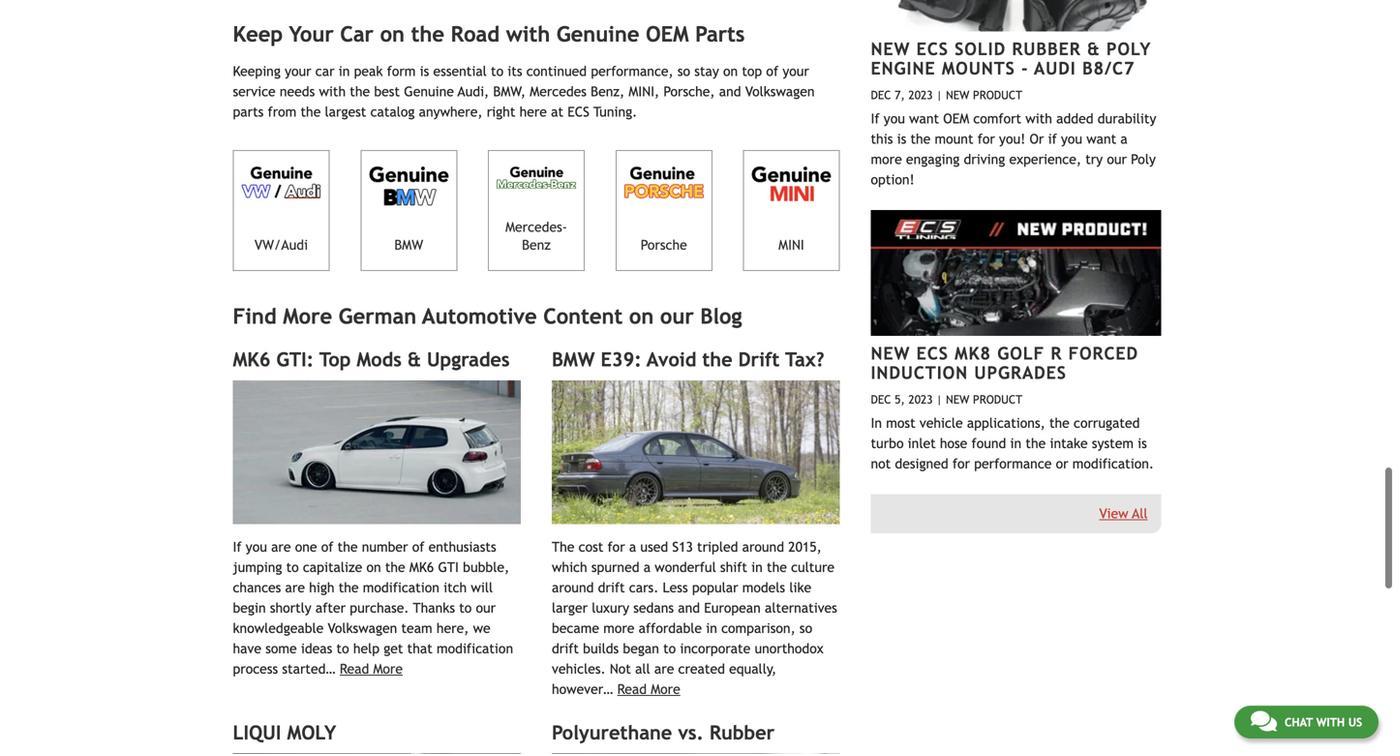 Task type: describe. For each thing, give the bounding box(es) containing it.
try
[[1085, 151, 1103, 167]]

mini,
[[629, 84, 659, 99]]

keeping your car in peak form is essential to its continued performance, so stay on top of your service needs with the best genuine audi, bmw, mercedes benz, mini, porsche, and volkswagen parts from the largest catalog anywhere, right here at ecs tuning.
[[233, 64, 815, 120]]

if inside if you are one of the number of enthusiasts jumping to capitalize on the mk6 gti bubble, chances are high the modification itch will begin shortly after purchase. thanks to our knowledgeable volkswagen team here, we have some ideas to help get that modification process started…
[[233, 539, 242, 555]]

keeping
[[233, 64, 281, 79]]

view all link
[[1099, 506, 1148, 521]]

for inside dec 5, 2023 | new product in most vehicle applications, the corrugated turbo inlet hose found in the intake system is not designed for performance or modification.
[[952, 456, 970, 471]]

began
[[623, 641, 659, 656]]

1 vertical spatial around
[[552, 580, 594, 595]]

capitalize
[[303, 560, 362, 575]]

you inside if you are one of the number of enthusiasts jumping to capitalize on the mk6 gti bubble, chances are high the modification itch will begin shortly after purchase. thanks to our knowledgeable volkswagen team here, we have some ideas to help get that modification process started…
[[246, 539, 267, 555]]

tax?
[[785, 348, 824, 371]]

oem inside dec 7, 2023 | new product if you want oem comfort with added durability this is the mount for you! or if you want a more engaging driving experience, try our poly option!
[[943, 111, 969, 126]]

purchase.
[[350, 600, 409, 616]]

modification.
[[1072, 456, 1154, 471]]

with inside dec 7, 2023 | new product if you want oem comfort with added durability this is the mount for you! or if you want a more engaging driving experience, try our poly option!
[[1026, 111, 1052, 126]]

the down number
[[385, 560, 405, 575]]

luxury
[[592, 600, 629, 616]]

tripled
[[697, 539, 738, 555]]

1 your from the left
[[285, 64, 311, 79]]

form
[[387, 64, 416, 79]]

tuning.
[[593, 104, 637, 120]]

or
[[1056, 456, 1068, 471]]

became
[[552, 621, 599, 636]]

1 vertical spatial modification
[[437, 641, 513, 656]]

number
[[362, 539, 408, 555]]

a inside dec 7, 2023 | new product if you want oem comfort with added durability this is the mount for you! or if you want a more engaging driving experience, try our poly option!
[[1121, 131, 1128, 146]]

1 horizontal spatial genuine
[[557, 22, 639, 46]]

2023 for engine
[[908, 88, 933, 101]]

polyurethane vs. rubber link
[[552, 721, 775, 744]]

0 vertical spatial modification
[[363, 580, 439, 595]]

cars.
[[629, 580, 659, 595]]

2 horizontal spatial you
[[1061, 131, 1082, 146]]

-
[[1021, 58, 1029, 78]]

more for bmw
[[651, 682, 680, 697]]

new inside the new ecs solid rubber & poly engine mounts - audi b8/c7
[[871, 38, 910, 59]]

unorthodox
[[755, 641, 824, 656]]

knowledgeable
[[233, 621, 324, 636]]

1 horizontal spatial of
[[412, 539, 424, 555]]

which
[[552, 560, 587, 575]]

on inside if you are one of the number of enthusiasts jumping to capitalize on the mk6 gti bubble, chances are high the modification itch will begin shortly after purchase. thanks to our knowledgeable volkswagen team here, we have some ideas to help get that modification process started…
[[366, 560, 381, 575]]

new inside dec 7, 2023 | new product if you want oem comfort with added durability this is the mount for you! or if you want a more engaging driving experience, try our poly option!
[[946, 88, 969, 101]]

top
[[742, 64, 762, 79]]

2023 for induction
[[908, 392, 933, 406]]

designed
[[895, 456, 948, 471]]

1 vertical spatial rubber
[[709, 721, 775, 744]]

so inside the cost for a used s13 tripled around 2015, which spurned a wonderful shift in the culture around drift cars. less popular models like larger luxury sedans and european alternatives became more affordable in comparison, so drift builds began to incorporate unorthodox vehicles. not all are created equally, however…
[[800, 621, 812, 636]]

in inside keeping your car in peak form is essential to its continued performance, so stay on top of your service needs with the best genuine audi, bmw, mercedes benz, mini, porsche, and volkswagen parts from the largest catalog anywhere, right here at ecs tuning.
[[339, 64, 350, 79]]

durability
[[1098, 111, 1156, 126]]

bmw e39: avoid the drift tax? link
[[552, 348, 824, 371]]

1 horizontal spatial around
[[742, 539, 784, 555]]

on right car on the left top of page
[[380, 22, 405, 46]]

1 vertical spatial our
[[660, 304, 694, 329]]

read for avoid
[[617, 682, 647, 697]]

chat
[[1285, 715, 1313, 729]]

0 vertical spatial are
[[271, 539, 291, 555]]

0 horizontal spatial of
[[321, 539, 333, 555]]

more for mk6
[[373, 661, 403, 677]]

view
[[1099, 506, 1128, 521]]

drift
[[738, 348, 780, 371]]

chances
[[233, 580, 281, 595]]

bmw,
[[493, 84, 526, 99]]

european
[[704, 600, 761, 616]]

from
[[268, 104, 297, 120]]

larger
[[552, 600, 588, 616]]

liqui
[[233, 721, 281, 744]]

benz
[[522, 237, 551, 253]]

peak
[[354, 64, 383, 79]]

the up capitalize
[[338, 539, 358, 555]]

if inside dec 7, 2023 | new product if you want oem comfort with added durability this is the mount for you! or if you want a more engaging driving experience, try our poly option!
[[871, 111, 880, 126]]

1 vertical spatial are
[[285, 580, 305, 595]]

option!
[[871, 172, 915, 187]]

the
[[552, 539, 574, 555]]

applications,
[[967, 415, 1045, 431]]

the down peak
[[350, 84, 370, 99]]

2015,
[[788, 539, 822, 555]]

the left drift at the right of the page
[[702, 348, 733, 371]]

vehicles.
[[552, 661, 606, 677]]

enthusiasts
[[429, 539, 496, 555]]

porsche
[[641, 237, 687, 253]]

however…
[[552, 682, 613, 697]]

| for engine
[[936, 88, 942, 101]]

in
[[871, 415, 882, 431]]

to left help
[[336, 641, 349, 656]]

all
[[635, 661, 650, 677]]

get
[[384, 641, 403, 656]]

new ecs mk8 golf r forced induction upgrades link
[[871, 343, 1138, 383]]

0 vertical spatial oem
[[646, 22, 689, 46]]

ideas
[[301, 641, 332, 656]]

german
[[339, 304, 417, 329]]

genuine inside keeping your car in peak form is essential to its continued performance, so stay on top of your service needs with the best genuine audi, bmw, mercedes benz, mini, porsche, and volkswagen parts from the largest catalog anywhere, right here at ecs tuning.
[[404, 84, 454, 99]]

car
[[340, 22, 374, 46]]

mercedes
[[530, 84, 587, 99]]

spurned
[[591, 560, 639, 575]]

0 vertical spatial drift
[[598, 580, 625, 595]]

new inside new ecs mk8 golf r forced induction upgrades
[[871, 343, 910, 363]]

mk6 gti: top mods & upgrades
[[233, 348, 510, 371]]

ecs for new ecs mk8 golf r forced induction upgrades
[[917, 343, 949, 363]]

view all
[[1099, 506, 1148, 521]]

that
[[407, 641, 433, 656]]

of inside keeping your car in peak form is essential to its continued performance, so stay on top of your service needs with the best genuine audi, bmw, mercedes benz, mini, porsche, and volkswagen parts from the largest catalog anywhere, right here at ecs tuning.
[[766, 64, 778, 79]]

dec for new ecs solid rubber & poly engine mounts - audi b8/c7
[[871, 88, 891, 101]]

the inside dec 7, 2023 | new product if you want oem comfort with added durability this is the mount for you! or if you want a more engaging driving experience, try our poly option!
[[910, 131, 931, 146]]

content
[[543, 304, 623, 329]]

mercedes- benz
[[505, 219, 567, 253]]

its
[[508, 64, 522, 79]]

0 horizontal spatial want
[[909, 111, 939, 126]]

read more for top
[[340, 661, 403, 677]]

hose
[[940, 435, 967, 451]]

essential
[[433, 64, 487, 79]]

b8/c7
[[1082, 58, 1135, 78]]

high
[[309, 580, 334, 595]]

right
[[487, 104, 515, 120]]

created
[[678, 661, 725, 677]]

thanks
[[413, 600, 455, 616]]

is inside keeping your car in peak form is essential to its continued performance, so stay on top of your service needs with the best genuine audi, bmw, mercedes benz, mini, porsche, and volkswagen parts from the largest catalog anywhere, right here at ecs tuning.
[[420, 64, 429, 79]]

anywhere,
[[419, 104, 483, 120]]

keep your car on the road with genuine oem parts
[[233, 22, 745, 46]]

rubber inside the new ecs solid rubber & poly engine mounts - audi b8/c7
[[1012, 38, 1081, 59]]

is inside dec 7, 2023 | new product if you want oem comfort with added durability this is the mount for you! or if you want a more engaging driving experience, try our poly option!
[[897, 131, 906, 146]]

in up the 'models'
[[751, 560, 763, 575]]

keep
[[233, 22, 283, 46]]

new ecs solid rubber & poly engine mounts - audi b8/c7 image
[[871, 0, 1161, 31]]

your
[[289, 22, 334, 46]]

& for poly
[[1087, 38, 1100, 59]]

culture
[[791, 560, 835, 575]]

5,
[[895, 392, 905, 406]]

read more link for avoid
[[617, 682, 680, 697]]

engine
[[871, 58, 936, 78]]

parts
[[695, 22, 745, 46]]

to inside the cost for a used s13 tripled around 2015, which spurned a wonderful shift in the culture around drift cars. less popular models like larger luxury sedans and european alternatives became more affordable in comparison, so drift builds began to incorporate unorthodox vehicles. not all are created equally, however…
[[663, 641, 676, 656]]

upgrades inside new ecs mk8 golf r forced induction upgrades
[[974, 363, 1067, 383]]

chat with us link
[[1234, 706, 1379, 739]]

mk6 inside if you are one of the number of enthusiasts jumping to capitalize on the mk6 gti bubble, chances are high the modification itch will begin shortly after purchase. thanks to our knowledgeable volkswagen team here, we have some ideas to help get that modification process started…
[[409, 560, 434, 575]]

bmw link
[[360, 150, 457, 271]]

more inside dec 7, 2023 | new product if you want oem comfort with added durability this is the mount for you! or if you want a more engaging driving experience, try our poly option!
[[871, 151, 902, 167]]

porsche,
[[664, 84, 715, 99]]

have
[[233, 641, 261, 656]]

experience,
[[1009, 151, 1081, 167]]



Task type: vqa. For each thing, say whether or not it's contained in the screenshot.
Posting
no



Task type: locate. For each thing, give the bounding box(es) containing it.
product for upgrades
[[973, 392, 1022, 406]]

so
[[678, 64, 690, 79], [800, 621, 812, 636]]

is right this
[[897, 131, 906, 146]]

dec for new ecs mk8 golf r forced induction upgrades
[[871, 392, 891, 406]]

for inside dec 7, 2023 | new product if you want oem comfort with added durability this is the mount for you! or if you want a more engaging driving experience, try our poly option!
[[978, 131, 995, 146]]

are
[[271, 539, 291, 555], [285, 580, 305, 595], [654, 661, 674, 677]]

product up comfort
[[973, 88, 1022, 101]]

0 vertical spatial more
[[283, 304, 332, 329]]

1 horizontal spatial drift
[[598, 580, 625, 595]]

our inside dec 7, 2023 | new product if you want oem comfort with added durability this is the mount for you! or if you want a more engaging driving experience, try our poly option!
[[1107, 151, 1127, 167]]

0 horizontal spatial around
[[552, 580, 594, 595]]

mini
[[779, 237, 804, 253]]

ecs right at
[[568, 104, 589, 120]]

new up 7, in the right top of the page
[[871, 38, 910, 59]]

shift
[[720, 560, 747, 575]]

a left 'used'
[[629, 539, 636, 555]]

itch
[[443, 580, 467, 595]]

your right top
[[783, 64, 809, 79]]

mk6 left gti
[[409, 560, 434, 575]]

2 your from the left
[[783, 64, 809, 79]]

0 horizontal spatial bmw
[[394, 237, 423, 253]]

us
[[1348, 715, 1362, 729]]

2 vertical spatial you
[[246, 539, 267, 555]]

0 vertical spatial read
[[340, 661, 369, 677]]

more down this
[[871, 151, 902, 167]]

of up capitalize
[[321, 539, 333, 555]]

liqui moly link
[[233, 721, 336, 744]]

avoid
[[647, 348, 696, 371]]

0 vertical spatial so
[[678, 64, 690, 79]]

ecs left mk8
[[917, 343, 949, 363]]

0 vertical spatial volkswagen
[[745, 84, 815, 99]]

read more link down all
[[617, 682, 680, 697]]

if up jumping
[[233, 539, 242, 555]]

volkswagen gti mk6 image
[[233, 380, 521, 524]]

read more link for top
[[340, 661, 403, 677]]

dec inside dec 5, 2023 | new product in most vehicle applications, the corrugated turbo inlet hose found in the intake system is not designed for performance or modification.
[[871, 392, 891, 406]]

moly
[[287, 721, 336, 744]]

2 horizontal spatial is
[[1138, 435, 1147, 451]]

is
[[420, 64, 429, 79], [897, 131, 906, 146], [1138, 435, 1147, 451]]

process
[[233, 661, 278, 677]]

engaging
[[906, 151, 960, 167]]

poly inside the new ecs solid rubber & poly engine mounts - audi b8/c7
[[1106, 38, 1151, 59]]

2 | from the top
[[936, 392, 942, 406]]

0 vertical spatial more
[[871, 151, 902, 167]]

| inside dec 7, 2023 | new product if you want oem comfort with added durability this is the mount for you! or if you want a more engaging driving experience, try our poly option!
[[936, 88, 942, 101]]

0 horizontal spatial for
[[608, 539, 625, 555]]

a up cars.
[[644, 560, 651, 575]]

more
[[283, 304, 332, 329], [373, 661, 403, 677], [651, 682, 680, 697]]

bmw for bmw
[[394, 237, 423, 253]]

more down the luxury
[[603, 621, 635, 636]]

if
[[871, 111, 880, 126], [233, 539, 242, 555]]

turbo
[[871, 435, 904, 451]]

bmw e39 image
[[552, 380, 840, 524]]

0 vertical spatial dec
[[871, 88, 891, 101]]

our up "avoid"
[[660, 304, 694, 329]]

1 horizontal spatial read more
[[617, 682, 680, 697]]

| right 7, in the right top of the page
[[936, 88, 942, 101]]

to down itch
[[459, 600, 472, 616]]

0 vertical spatial product
[[973, 88, 1022, 101]]

poly up "durability"
[[1106, 38, 1151, 59]]

genuine
[[557, 22, 639, 46], [404, 84, 454, 99]]

oem up mount
[[943, 111, 969, 126]]

the up intake
[[1049, 415, 1070, 431]]

product inside dec 5, 2023 | new product in most vehicle applications, the corrugated turbo inlet hose found in the intake system is not designed for performance or modification.
[[973, 392, 1022, 406]]

1 horizontal spatial our
[[660, 304, 694, 329]]

read down all
[[617, 682, 647, 697]]

drift
[[598, 580, 625, 595], [552, 641, 579, 656]]

2 vertical spatial a
[[644, 560, 651, 575]]

1 horizontal spatial so
[[800, 621, 812, 636]]

bmw e39: avoid the drift tax?
[[552, 348, 824, 371]]

1 horizontal spatial want
[[1086, 131, 1116, 146]]

poly down "durability"
[[1131, 151, 1156, 167]]

our inside if you are one of the number of enthusiasts jumping to capitalize on the mk6 gti bubble, chances are high the modification itch will begin shortly after purchase. thanks to our knowledgeable volkswagen team here, we have some ideas to help get that modification process started…
[[476, 600, 496, 616]]

is right form
[[420, 64, 429, 79]]

1 vertical spatial product
[[973, 392, 1022, 406]]

1 vertical spatial dec
[[871, 392, 891, 406]]

product inside dec 7, 2023 | new product if you want oem comfort with added durability this is the mount for you! or if you want a more engaging driving experience, try our poly option!
[[973, 88, 1022, 101]]

the cost for a used s13 tripled around 2015, which spurned a wonderful shift in the culture around drift cars. less popular models like larger luxury sedans and european alternatives became more affordable in comparison, so drift builds began to incorporate unorthodox vehicles. not all are created equally, however…
[[552, 539, 837, 697]]

product up applications,
[[973, 392, 1022, 406]]

1 vertical spatial oem
[[943, 111, 969, 126]]

poly inside dec 7, 2023 | new product if you want oem comfort with added durability this is the mount for you! or if you want a more engaging driving experience, try our poly option!
[[1131, 151, 1156, 167]]

at
[[551, 104, 564, 120]]

is inside dec 5, 2023 | new product in most vehicle applications, the corrugated turbo inlet hose found in the intake system is not designed for performance or modification.
[[1138, 435, 1147, 451]]

largest
[[325, 104, 366, 120]]

2 vertical spatial is
[[1138, 435, 1147, 451]]

in up performance
[[1010, 435, 1022, 451]]

read more link down help
[[340, 661, 403, 677]]

are left one
[[271, 539, 291, 555]]

volkswagen inside if you are one of the number of enthusiasts jumping to capitalize on the mk6 gti bubble, chances are high the modification itch will begin shortly after purchase. thanks to our knowledgeable volkswagen team here, we have some ideas to help get that modification process started…
[[328, 621, 397, 636]]

ecs inside the new ecs solid rubber & poly engine mounts - audi b8/c7
[[917, 38, 949, 59]]

product for mounts
[[973, 88, 1022, 101]]

and down stay
[[719, 84, 741, 99]]

best
[[374, 84, 400, 99]]

0 vertical spatial read more
[[340, 661, 403, 677]]

not
[[871, 456, 891, 471]]

popular
[[692, 580, 738, 595]]

with
[[506, 22, 550, 46], [319, 84, 346, 99], [1026, 111, 1052, 126], [1316, 715, 1345, 729]]

rubber down new ecs solid rubber & poly engine mounts - audi b8/c7 image
[[1012, 38, 1081, 59]]

1 horizontal spatial your
[[783, 64, 809, 79]]

the up performance
[[1026, 435, 1046, 451]]

a down "durability"
[[1121, 131, 1128, 146]]

0 vertical spatial a
[[1121, 131, 1128, 146]]

| for induction
[[936, 392, 942, 406]]

0 horizontal spatial drift
[[552, 641, 579, 656]]

with left us on the right bottom of the page
[[1316, 715, 1345, 729]]

the up form
[[411, 22, 444, 46]]

our down will
[[476, 600, 496, 616]]

ecs left the solid
[[917, 38, 949, 59]]

0 vertical spatial and
[[719, 84, 741, 99]]

new ecs mk8 golf r forced induction upgrades
[[871, 343, 1138, 383]]

like
[[789, 580, 811, 595]]

and inside the cost for a used s13 tripled around 2015, which spurned a wonderful shift in the culture around drift cars. less popular models like larger luxury sedans and european alternatives became more affordable in comparison, so drift builds began to incorporate unorthodox vehicles. not all are created equally, however…
[[678, 600, 700, 616]]

around up larger
[[552, 580, 594, 595]]

1 horizontal spatial upgrades
[[974, 363, 1067, 383]]

the down needs
[[301, 104, 321, 120]]

vw/audi
[[255, 237, 308, 253]]

1 horizontal spatial for
[[952, 456, 970, 471]]

0 vertical spatial 2023
[[908, 88, 933, 101]]

continued
[[526, 64, 587, 79]]

are right all
[[654, 661, 674, 677]]

for up driving
[[978, 131, 995, 146]]

& right mods
[[407, 348, 421, 371]]

0 vertical spatial for
[[978, 131, 995, 146]]

blog
[[700, 304, 742, 329]]

to down one
[[286, 560, 299, 575]]

2 product from the top
[[973, 392, 1022, 406]]

0 horizontal spatial if
[[233, 539, 242, 555]]

read more
[[340, 661, 403, 677], [617, 682, 680, 697]]

0 horizontal spatial so
[[678, 64, 690, 79]]

2023
[[908, 88, 933, 101], [908, 392, 933, 406]]

new up vehicle
[[946, 392, 969, 406]]

1 vertical spatial poly
[[1131, 151, 1156, 167]]

read
[[340, 661, 369, 677], [617, 682, 647, 697]]

1 vertical spatial you
[[1061, 131, 1082, 146]]

in right car
[[339, 64, 350, 79]]

1 vertical spatial bmw
[[552, 348, 595, 371]]

porsche link
[[615, 150, 712, 271]]

want up try
[[1086, 131, 1116, 146]]

1 vertical spatial |
[[936, 392, 942, 406]]

more inside the cost for a used s13 tripled around 2015, which spurned a wonderful shift in the culture around drift cars. less popular models like larger luxury sedans and european alternatives became more affordable in comparison, so drift builds began to incorporate unorthodox vehicles. not all are created equally, however…
[[603, 621, 635, 636]]

around up shift
[[742, 539, 784, 555]]

1 vertical spatial is
[[897, 131, 906, 146]]

the up the engaging
[[910, 131, 931, 146]]

comments image
[[1251, 710, 1277, 733]]

1 horizontal spatial bmw
[[552, 348, 595, 371]]

on
[[380, 22, 405, 46], [723, 64, 738, 79], [629, 304, 654, 329], [366, 560, 381, 575]]

you up this
[[884, 111, 905, 126]]

on down number
[[366, 560, 381, 575]]

on left top
[[723, 64, 738, 79]]

ecs inside keeping your car in peak form is essential to its continued performance, so stay on top of your service needs with the best genuine audi, bmw, mercedes benz, mini, porsche, and volkswagen parts from the largest catalog anywhere, right here at ecs tuning.
[[568, 104, 589, 120]]

are up shortly
[[285, 580, 305, 595]]

you!
[[999, 131, 1026, 146]]

help
[[353, 641, 380, 656]]

0 horizontal spatial mk6
[[233, 348, 271, 371]]

0 vertical spatial mk6
[[233, 348, 271, 371]]

one
[[295, 539, 317, 555]]

read for top
[[340, 661, 369, 677]]

so down alternatives
[[800, 621, 812, 636]]

2 2023 from the top
[[908, 392, 933, 406]]

automotive
[[422, 304, 537, 329]]

oem up performance,
[[646, 22, 689, 46]]

team
[[401, 621, 432, 636]]

1 dec from the top
[[871, 88, 891, 101]]

dec 7, 2023 | new product if you want oem comfort with added durability this is the mount for you! or if you want a more engaging driving experience, try our poly option!
[[871, 88, 1156, 187]]

& inside the new ecs solid rubber & poly engine mounts - audi b8/c7
[[1087, 38, 1100, 59]]

with up its
[[506, 22, 550, 46]]

1 horizontal spatial read
[[617, 682, 647, 697]]

e39:
[[601, 348, 642, 371]]

the inside the cost for a used s13 tripled around 2015, which spurned a wonderful shift in the culture around drift cars. less popular models like larger luxury sedans and european alternatives became more affordable in comparison, so drift builds began to incorporate unorthodox vehicles. not all are created equally, however…
[[767, 560, 787, 575]]

our for if you are one of the number of enthusiasts jumping to capitalize on the mk6 gti bubble, chances are high the modification itch will begin shortly after purchase. thanks to our knowledgeable volkswagen team here, we have some ideas to help get that modification process started…
[[476, 600, 496, 616]]

0 horizontal spatial upgrades
[[427, 348, 510, 371]]

1 product from the top
[[973, 88, 1022, 101]]

genuine up anywhere,
[[404, 84, 454, 99]]

or
[[1030, 131, 1044, 146]]

for
[[978, 131, 995, 146], [952, 456, 970, 471], [608, 539, 625, 555]]

jumping
[[233, 560, 282, 575]]

modification up "purchase."
[[363, 580, 439, 595]]

drift up the luxury
[[598, 580, 625, 595]]

and inside keeping your car in peak form is essential to its continued performance, so stay on top of your service needs with the best genuine audi, bmw, mercedes benz, mini, porsche, and volkswagen parts from the largest catalog anywhere, right here at ecs tuning.
[[719, 84, 741, 99]]

is right system
[[1138, 435, 1147, 451]]

1 vertical spatial read more link
[[617, 682, 680, 697]]

for down hose
[[952, 456, 970, 471]]

0 horizontal spatial rubber
[[709, 721, 775, 744]]

dec inside dec 7, 2023 | new product if you want oem comfort with added durability this is the mount for you! or if you want a more engaging driving experience, try our poly option!
[[871, 88, 891, 101]]

1 vertical spatial for
[[952, 456, 970, 471]]

new inside dec 5, 2023 | new product in most vehicle applications, the corrugated turbo inlet hose found in the intake system is not designed for performance or modification.
[[946, 392, 969, 406]]

dec left 5,
[[871, 392, 891, 406]]

upgrades
[[427, 348, 510, 371], [974, 363, 1067, 383]]

car
[[315, 64, 335, 79]]

on up e39:
[[629, 304, 654, 329]]

with down car
[[319, 84, 346, 99]]

more up gti: in the left top of the page
[[283, 304, 332, 329]]

2023 right 7, in the right top of the page
[[908, 88, 933, 101]]

2 vertical spatial our
[[476, 600, 496, 616]]

1 vertical spatial volkswagen
[[328, 621, 397, 636]]

1 horizontal spatial rubber
[[1012, 38, 1081, 59]]

1 vertical spatial more
[[373, 661, 403, 677]]

0 horizontal spatial more
[[283, 304, 332, 329]]

needs
[[280, 84, 315, 99]]

want
[[909, 111, 939, 126], [1086, 131, 1116, 146]]

genuine up performance,
[[557, 22, 639, 46]]

mercedes- benz link
[[488, 150, 585, 271]]

you right if
[[1061, 131, 1082, 146]]

volkswagen up help
[[328, 621, 397, 636]]

read more down all
[[617, 682, 680, 697]]

mini link
[[743, 150, 840, 271]]

0 horizontal spatial more
[[603, 621, 635, 636]]

bubble,
[[463, 560, 509, 575]]

1 vertical spatial if
[[233, 539, 242, 555]]

1 vertical spatial drift
[[552, 641, 579, 656]]

2 horizontal spatial of
[[766, 64, 778, 79]]

with up or
[[1026, 111, 1052, 126]]

begin
[[233, 600, 266, 616]]

and down less
[[678, 600, 700, 616]]

2 vertical spatial are
[[654, 661, 674, 677]]

parts
[[233, 104, 264, 120]]

bmw up german
[[394, 237, 423, 253]]

here
[[519, 104, 547, 120]]

volkswagen inside keeping your car in peak form is essential to its continued performance, so stay on top of your service needs with the best genuine audi, bmw, mercedes benz, mini, porsche, and volkswagen parts from the largest catalog anywhere, right here at ecs tuning.
[[745, 84, 815, 99]]

& right audi
[[1087, 38, 1100, 59]]

to left its
[[491, 64, 504, 79]]

2 horizontal spatial for
[[978, 131, 995, 146]]

2023 right 5,
[[908, 392, 933, 406]]

comfort
[[973, 111, 1021, 126]]

the down capitalize
[[339, 580, 359, 595]]

rubber right vs. in the bottom of the page
[[709, 721, 775, 744]]

2023 inside dec 5, 2023 | new product in most vehicle applications, the corrugated turbo inlet hose found in the intake system is not designed for performance or modification.
[[908, 392, 933, 406]]

wonderful
[[655, 560, 716, 575]]

to inside keeping your car in peak form is essential to its continued performance, so stay on top of your service needs with the best genuine audi, bmw, mercedes benz, mini, porsche, and volkswagen parts from the largest catalog anywhere, right here at ecs tuning.
[[491, 64, 504, 79]]

audi,
[[458, 84, 489, 99]]

for up spurned
[[608, 539, 625, 555]]

for inside the cost for a used s13 tripled around 2015, which spurned a wonderful shift in the culture around drift cars. less popular models like larger luxury sedans and european alternatives became more affordable in comparison, so drift builds began to incorporate unorthodox vehicles. not all are created equally, however…
[[608, 539, 625, 555]]

bmw for bmw e39: avoid the drift tax?
[[552, 348, 595, 371]]

0 horizontal spatial our
[[476, 600, 496, 616]]

shortly
[[270, 600, 311, 616]]

new ecs mk8 golf r forced induction upgrades image
[[871, 210, 1161, 336]]

0 horizontal spatial oem
[[646, 22, 689, 46]]

read more link
[[340, 661, 403, 677], [617, 682, 680, 697]]

1 horizontal spatial if
[[871, 111, 880, 126]]

0 vertical spatial rubber
[[1012, 38, 1081, 59]]

of right number
[[412, 539, 424, 555]]

bmw down content
[[552, 348, 595, 371]]

& for upgrades
[[407, 348, 421, 371]]

0 vertical spatial around
[[742, 539, 784, 555]]

new up 5,
[[871, 343, 910, 363]]

read more for avoid
[[617, 682, 680, 697]]

performance
[[974, 456, 1052, 471]]

in up incorporate
[[706, 621, 717, 636]]

1 horizontal spatial volkswagen
[[745, 84, 815, 99]]

0 vertical spatial bmw
[[394, 237, 423, 253]]

mk6 down the find
[[233, 348, 271, 371]]

used
[[640, 539, 668, 555]]

1 | from the top
[[936, 88, 942, 101]]

catalog
[[370, 104, 415, 120]]

1 vertical spatial &
[[407, 348, 421, 371]]

0 vertical spatial genuine
[[557, 22, 639, 46]]

new down mounts
[[946, 88, 969, 101]]

in inside dec 5, 2023 | new product in most vehicle applications, the corrugated turbo inlet hose found in the intake system is not designed for performance or modification.
[[1010, 435, 1022, 451]]

on inside keeping your car in peak form is essential to its continued performance, so stay on top of your service needs with the best genuine audi, bmw, mercedes benz, mini, porsche, and volkswagen parts from the largest catalog anywhere, right here at ecs tuning.
[[723, 64, 738, 79]]

1 vertical spatial a
[[629, 539, 636, 555]]

more down the get in the bottom left of the page
[[373, 661, 403, 677]]

and
[[719, 84, 741, 99], [678, 600, 700, 616]]

our for dec 7, 2023 | new product if you want oem comfort with added durability this is the mount for you! or if you want a more engaging driving experience, try our poly option!
[[1107, 151, 1127, 167]]

2 vertical spatial for
[[608, 539, 625, 555]]

1 horizontal spatial read more link
[[617, 682, 680, 697]]

your up needs
[[285, 64, 311, 79]]

1 horizontal spatial mk6
[[409, 560, 434, 575]]

vehicle
[[920, 415, 963, 431]]

with inside the chat with us link
[[1316, 715, 1345, 729]]

we
[[473, 621, 491, 636]]

induction
[[871, 363, 968, 383]]

alternatives
[[765, 600, 837, 616]]

0 horizontal spatial is
[[420, 64, 429, 79]]

so inside keeping your car in peak form is essential to its continued performance, so stay on top of your service needs with the best genuine audi, bmw, mercedes benz, mini, porsche, and volkswagen parts from the largest catalog anywhere, right here at ecs tuning.
[[678, 64, 690, 79]]

more down the created
[[651, 682, 680, 697]]

read down help
[[340, 661, 369, 677]]

if you are one of the number of enthusiasts jumping to capitalize on the mk6 gti bubble, chances are high the modification itch will begin shortly after purchase. thanks to our knowledgeable volkswagen team here, we have some ideas to help get that modification process started…
[[233, 539, 513, 677]]

if up this
[[871, 111, 880, 126]]

1 2023 from the top
[[908, 88, 933, 101]]

0 horizontal spatial read
[[340, 661, 369, 677]]

2 horizontal spatial our
[[1107, 151, 1127, 167]]

read more down help
[[340, 661, 403, 677]]

1 horizontal spatial a
[[644, 560, 651, 575]]

here,
[[437, 621, 469, 636]]

dec left 7, in the right top of the page
[[871, 88, 891, 101]]

gti:
[[276, 348, 314, 371]]

1 vertical spatial want
[[1086, 131, 1116, 146]]

ecs inside new ecs mk8 golf r forced induction upgrades
[[917, 343, 949, 363]]

1 vertical spatial and
[[678, 600, 700, 616]]

you up jumping
[[246, 539, 267, 555]]

volkswagen down top
[[745, 84, 815, 99]]

1 vertical spatial 2023
[[908, 392, 933, 406]]

2 dec from the top
[[871, 392, 891, 406]]

are inside the cost for a used s13 tripled around 2015, which spurned a wonderful shift in the culture around drift cars. less popular models like larger luxury sedans and european alternatives became more affordable in comparison, so drift builds began to incorporate unorthodox vehicles. not all are created equally, however…
[[654, 661, 674, 677]]

want up mount
[[909, 111, 939, 126]]

0 vertical spatial |
[[936, 88, 942, 101]]

benz,
[[591, 84, 625, 99]]

ecs for new ecs solid rubber & poly engine mounts - audi b8/c7
[[917, 38, 949, 59]]

with inside keeping your car in peak form is essential to its continued performance, so stay on top of your service needs with the best genuine audi, bmw, mercedes benz, mini, porsche, and volkswagen parts from the largest catalog anywhere, right here at ecs tuning.
[[319, 84, 346, 99]]

find
[[233, 304, 277, 329]]

audi
[[1034, 58, 1076, 78]]

| inside dec 5, 2023 | new product in most vehicle applications, the corrugated turbo inlet hose found in the intake system is not designed for performance or modification.
[[936, 392, 942, 406]]

you
[[884, 111, 905, 126], [1061, 131, 1082, 146], [246, 539, 267, 555]]

2 vertical spatial more
[[651, 682, 680, 697]]

affordable
[[639, 621, 702, 636]]

1 vertical spatial ecs
[[568, 104, 589, 120]]

0 vertical spatial poly
[[1106, 38, 1151, 59]]

bmw
[[394, 237, 423, 253], [552, 348, 595, 371]]

models
[[742, 580, 785, 595]]

0 horizontal spatial read more link
[[340, 661, 403, 677]]

0 vertical spatial you
[[884, 111, 905, 126]]

1 vertical spatial so
[[800, 621, 812, 636]]

2 horizontal spatial a
[[1121, 131, 1128, 146]]

0 horizontal spatial genuine
[[404, 84, 454, 99]]

2023 inside dec 7, 2023 | new product if you want oem comfort with added durability this is the mount for you! or if you want a more engaging driving experience, try our poly option!
[[908, 88, 933, 101]]

our right try
[[1107, 151, 1127, 167]]

to down affordable
[[663, 641, 676, 656]]

top
[[319, 348, 351, 371]]

0 vertical spatial our
[[1107, 151, 1127, 167]]



